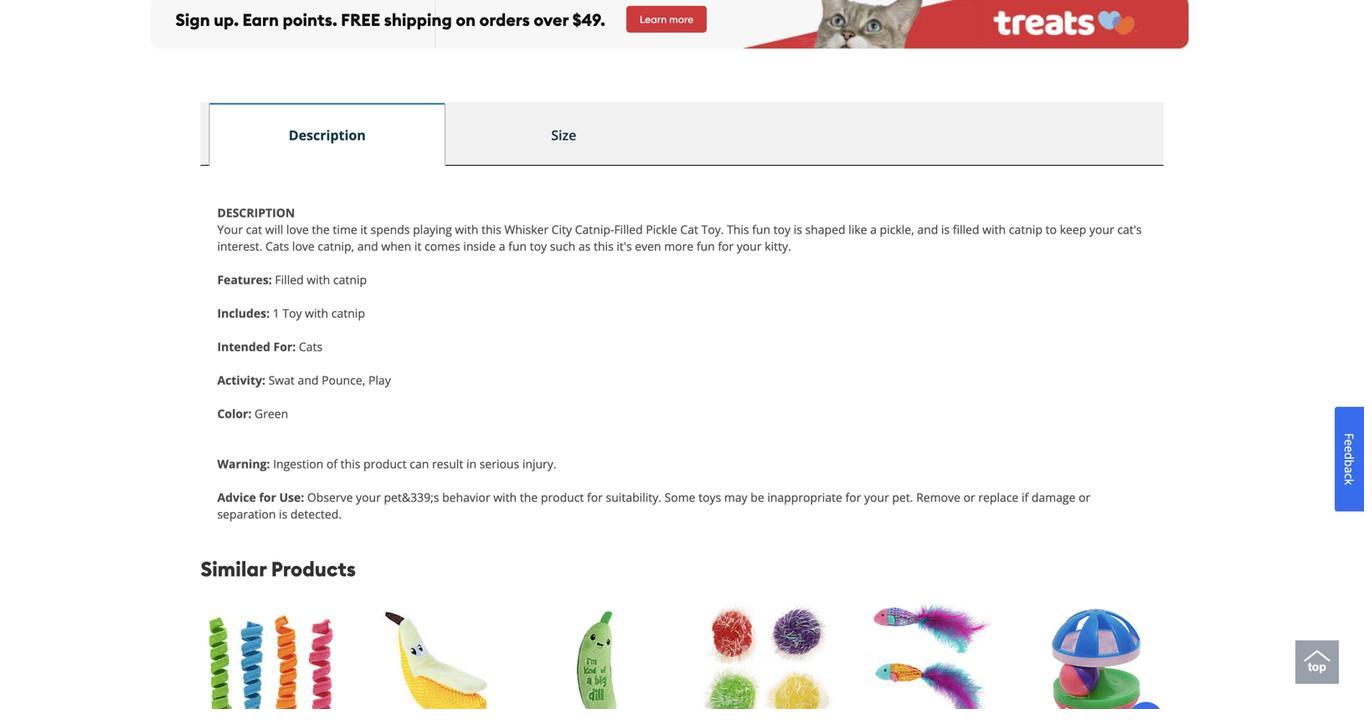 Task type: vqa. For each thing, say whether or not it's contained in the screenshot.
Bone
no



Task type: describe. For each thing, give the bounding box(es) containing it.
a inside button
[[1342, 467, 1358, 474]]

your left cat's in the right top of the page
[[1090, 221, 1115, 237]]

catnip inside 'description your cat will love the time it spends playing with this whisker city catnip-filled pickle cat toy. this fun toy is shaped like a pickle, and is filled with catnip to keep your cat's interest. cats love catnip, and when it comes inside a fun toy such as this it's even more fun for your kitty.'
[[1009, 221, 1043, 237]]

2 horizontal spatial and
[[918, 221, 938, 237]]

inside
[[463, 238, 496, 254]]

filled
[[953, 221, 980, 237]]

pickle
[[646, 221, 677, 237]]

serious
[[480, 456, 520, 472]]

c
[[1342, 474, 1358, 479]]

1 horizontal spatial it
[[415, 238, 422, 254]]

filled inside 'description your cat will love the time it spends playing with this whisker city catnip-filled pickle cat toy. this fun toy is shaped like a pickle, and is filled with catnip to keep your cat's interest. cats love catnip, and when it comes inside a fun toy such as this it's even more fun for your kitty.'
[[614, 221, 643, 237]]

kitty.
[[765, 238, 791, 254]]

cat
[[681, 221, 699, 237]]

cat
[[246, 221, 262, 237]]

f
[[1342, 434, 1358, 440]]

1 vertical spatial and
[[358, 238, 378, 254]]

when
[[381, 238, 411, 254]]

features:
[[217, 272, 272, 288]]

includes:
[[217, 305, 270, 321]]

orders
[[480, 9, 530, 31]]

observe your pet&339;s behavior with the product for suitability. some toys may be inappropriate for your pet. remove or replace if damage or separation is detected.
[[217, 489, 1091, 522]]

your down this
[[737, 238, 762, 254]]

if
[[1022, 489, 1029, 505]]

1 vertical spatial catnip
[[333, 272, 367, 288]]

whisker city&reg; sparkle fish &amp; feathers cat toys - 2 pack image
[[864, 600, 999, 709]]

catstages crunchy catnip pickle cat toy image
[[534, 600, 669, 709]]

1 horizontal spatial is
[[794, 221, 802, 237]]

the for with
[[520, 489, 538, 505]]

description
[[289, 126, 366, 144]]

to
[[1046, 221, 1057, 237]]

pet&339;s
[[384, 489, 439, 505]]

for left the use:
[[259, 489, 276, 505]]

time
[[333, 221, 357, 237]]

detected.
[[291, 506, 342, 522]]

observe
[[307, 489, 353, 505]]

1 vertical spatial cats
[[299, 339, 323, 355]]

top
[[1309, 661, 1327, 674]]

size
[[551, 126, 577, 144]]

some
[[665, 489, 696, 505]]

learn
[[640, 13, 667, 25]]

replace
[[979, 489, 1019, 505]]

with inside "observe your pet&339;s behavior with the product for suitability. some toys may be inappropriate for your pet. remove or replace if damage or separation is detected."
[[494, 489, 517, 505]]

advice for use:
[[217, 489, 307, 505]]

is inside "observe your pet&339;s behavior with the product for suitability. some toys may be inappropriate for your pet. remove or replace if damage or separation is detected."
[[279, 506, 288, 522]]

swat
[[269, 372, 295, 388]]

with down catnip,
[[307, 272, 330, 288]]

toy.
[[702, 221, 724, 237]]

pounce,
[[322, 372, 365, 388]]

tab list containing description
[[201, 102, 1164, 166]]

playing
[[413, 221, 452, 237]]

catnip-
[[575, 221, 614, 237]]

points.
[[283, 9, 337, 31]]

1 or from the left
[[964, 489, 976, 505]]

warning:
[[217, 456, 270, 472]]

1 vertical spatial love
[[292, 238, 315, 254]]

d
[[1342, 453, 1358, 460]]

for inside 'description your cat will love the time it spends playing with this whisker city catnip-filled pickle cat toy. this fun toy is shaped like a pickle, and is filled with catnip to keep your cat's interest. cats love catnip, and when it comes inside a fun toy such as this it's even more fun for your kitty.'
[[718, 238, 734, 254]]

learn more
[[640, 13, 694, 25]]

pickle,
[[880, 221, 915, 237]]

color: green
[[217, 406, 288, 422]]

in
[[467, 456, 477, 472]]

whisker city&reg; spring toys cat toys - 4 pack image
[[204, 600, 339, 709]]

1 horizontal spatial a
[[871, 221, 877, 237]]

play
[[369, 372, 391, 388]]

whisker
[[505, 221, 549, 237]]

shipping
[[384, 9, 452, 31]]

k
[[1342, 479, 1358, 486]]

description
[[217, 205, 295, 221]]

2 or from the left
[[1079, 489, 1091, 505]]

city
[[552, 221, 572, 237]]

warning: ingestion of this product can result in serious injury.
[[217, 456, 557, 472]]

whisker city&reg; tinsel balls cat toys - 4 pack (color varies) image
[[699, 600, 834, 709]]

may
[[724, 489, 748, 505]]

shaped
[[806, 221, 846, 237]]

2 horizontal spatial is
[[942, 221, 950, 237]]

cats inside 'description your cat will love the time it spends playing with this whisker city catnip-filled pickle cat toy. this fun toy is shaped like a pickle, and is filled with catnip to keep your cat's interest. cats love catnip, and when it comes inside a fun toy such as this it's even more fun for your kitty.'
[[266, 238, 289, 254]]

sign
[[175, 9, 210, 31]]

will
[[265, 221, 283, 237]]

remove
[[917, 489, 961, 505]]

for left the suitability.
[[587, 489, 603, 505]]

color:
[[217, 406, 252, 422]]

this
[[727, 221, 749, 237]]

0 vertical spatial toy
[[774, 221, 791, 237]]

damage
[[1032, 489, 1076, 505]]

catstages dental banana teether cat toy image
[[369, 600, 504, 709]]

activity: swat and pounce, play
[[217, 372, 391, 388]]

pet.
[[892, 489, 914, 505]]

result
[[432, 456, 463, 472]]

f e e d b a c k button
[[1335, 407, 1365, 512]]

similar products
[[201, 556, 356, 582]]

f e e d b a c k
[[1342, 434, 1358, 486]]

back to top image
[[1304, 643, 1331, 670]]

advice
[[217, 489, 256, 505]]

features: filled with catnip
[[217, 272, 367, 288]]

comes
[[425, 238, 460, 254]]

0 horizontal spatial fun
[[509, 238, 527, 254]]

like
[[849, 221, 867, 237]]

for:
[[274, 339, 296, 355]]

up.
[[214, 9, 239, 31]]



Task type: locate. For each thing, give the bounding box(es) containing it.
catnip left to
[[1009, 221, 1043, 237]]

2 horizontal spatial a
[[1342, 467, 1358, 474]]

love left catnip,
[[292, 238, 315, 254]]

e up d
[[1342, 440, 1358, 446]]

cats down will
[[266, 238, 289, 254]]

and right swat
[[298, 372, 319, 388]]

0 horizontal spatial a
[[499, 238, 506, 254]]

0 vertical spatial love
[[286, 221, 309, 237]]

description your cat will love the time it spends playing with this whisker city catnip-filled pickle cat toy. this fun toy is shaped like a pickle, and is filled with catnip to keep your cat's interest. cats love catnip, and when it comes inside a fun toy such as this it's even more fun for your kitty.
[[217, 205, 1142, 254]]

1 horizontal spatial toy
[[774, 221, 791, 237]]

cats
[[266, 238, 289, 254], [299, 339, 323, 355]]

even
[[635, 238, 661, 254]]

more down 'cat'
[[664, 238, 694, 254]]

product left can
[[364, 456, 407, 472]]

intended for: cats
[[217, 339, 323, 355]]

and
[[918, 221, 938, 237], [358, 238, 378, 254], [298, 372, 319, 388]]

1 horizontal spatial cats
[[299, 339, 323, 355]]

fun right this
[[752, 221, 771, 237]]

filled
[[614, 221, 643, 237], [275, 272, 304, 288]]

it right when
[[415, 238, 422, 254]]

0 vertical spatial catnip
[[1009, 221, 1043, 237]]

your down warning: ingestion of this product can result in serious injury.
[[356, 489, 381, 505]]

this down catnip-
[[594, 238, 614, 254]]

this
[[482, 221, 502, 237], [594, 238, 614, 254], [341, 456, 361, 472]]

sign up. earn points. free shipping on orders over $49.
[[175, 9, 606, 31]]

fun down whisker
[[509, 238, 527, 254]]

with up "inside"
[[455, 221, 479, 237]]

$49.
[[573, 9, 606, 31]]

more
[[669, 13, 694, 25], [664, 238, 694, 254]]

and right pickle,
[[918, 221, 938, 237]]

on
[[456, 9, 476, 31]]

spends
[[371, 221, 410, 237]]

2 vertical spatial a
[[1342, 467, 1358, 474]]

a
[[871, 221, 877, 237], [499, 238, 506, 254], [1342, 467, 1358, 474]]

0 vertical spatial a
[[871, 221, 877, 237]]

1 horizontal spatial the
[[520, 489, 538, 505]]

0 vertical spatial filled
[[614, 221, 643, 237]]

catnip down catnip,
[[333, 272, 367, 288]]

0 horizontal spatial is
[[279, 506, 288, 522]]

0 horizontal spatial and
[[298, 372, 319, 388]]

1 horizontal spatial product
[[541, 489, 584, 505]]

with right filled
[[983, 221, 1006, 237]]

can
[[410, 456, 429, 472]]

it's
[[617, 238, 632, 254]]

2 vertical spatial and
[[298, 372, 319, 388]]

1 horizontal spatial or
[[1079, 489, 1091, 505]]

keep
[[1060, 221, 1087, 237]]

e down f on the bottom right of page
[[1342, 446, 1358, 453]]

be
[[751, 489, 765, 505]]

0 vertical spatial it
[[361, 221, 368, 237]]

2 horizontal spatial this
[[594, 238, 614, 254]]

1 vertical spatial the
[[520, 489, 538, 505]]

1 vertical spatial more
[[664, 238, 694, 254]]

fun down toy.
[[697, 238, 715, 254]]

injury.
[[523, 456, 557, 472]]

0 vertical spatial and
[[918, 221, 938, 237]]

1 vertical spatial filled
[[275, 272, 304, 288]]

product down injury.
[[541, 489, 584, 505]]

filled up it's
[[614, 221, 643, 237]]

2 horizontal spatial fun
[[752, 221, 771, 237]]

0 horizontal spatial it
[[361, 221, 368, 237]]

the up catnip,
[[312, 221, 330, 237]]

product
[[364, 456, 407, 472], [541, 489, 584, 505]]

0 horizontal spatial this
[[341, 456, 361, 472]]

or left replace at the bottom right
[[964, 489, 976, 505]]

0 horizontal spatial the
[[312, 221, 330, 237]]

includes: 1 toy with catnip
[[217, 305, 365, 321]]

fun
[[752, 221, 771, 237], [509, 238, 527, 254], [697, 238, 715, 254]]

earn
[[243, 9, 279, 31]]

0 horizontal spatial filled
[[275, 272, 304, 288]]

love
[[286, 221, 309, 237], [292, 238, 315, 254]]

your
[[217, 221, 243, 237]]

a right "inside"
[[499, 238, 506, 254]]

a right like
[[871, 221, 877, 237]]

love right will
[[286, 221, 309, 237]]

1 vertical spatial product
[[541, 489, 584, 505]]

toy up kitty.
[[774, 221, 791, 237]]

toys
[[699, 489, 721, 505]]

products
[[271, 556, 356, 582]]

behavior
[[442, 489, 490, 505]]

tab list
[[201, 102, 1164, 166]]

toy
[[283, 305, 302, 321]]

0 vertical spatial more
[[669, 13, 694, 25]]

intended
[[217, 339, 270, 355]]

with
[[455, 221, 479, 237], [983, 221, 1006, 237], [307, 272, 330, 288], [305, 305, 328, 321], [494, 489, 517, 505]]

and down 'spends'
[[358, 238, 378, 254]]

the inside 'description your cat will love the time it spends playing with this whisker city catnip-filled pickle cat toy. this fun toy is shaped like a pickle, and is filled with catnip to keep your cat's interest. cats love catnip, and when it comes inside a fun toy such as this it's even more fun for your kitty.'
[[312, 221, 330, 237]]

inappropriate
[[768, 489, 843, 505]]

this right of
[[341, 456, 361, 472]]

it
[[361, 221, 368, 237], [415, 238, 422, 254]]

is
[[794, 221, 802, 237], [942, 221, 950, 237], [279, 506, 288, 522]]

1 vertical spatial this
[[594, 238, 614, 254]]

b
[[1342, 460, 1358, 467]]

1 vertical spatial toy
[[530, 238, 547, 254]]

suitability.
[[606, 489, 662, 505]]

1 vertical spatial a
[[499, 238, 506, 254]]

filled up includes: 1 toy with catnip
[[275, 272, 304, 288]]

catnip right toy
[[331, 305, 365, 321]]

0 horizontal spatial cats
[[266, 238, 289, 254]]

0 horizontal spatial toy
[[530, 238, 547, 254]]

2 e from the top
[[1342, 446, 1358, 453]]

2 vertical spatial this
[[341, 456, 361, 472]]

such
[[550, 238, 576, 254]]

0 vertical spatial cats
[[266, 238, 289, 254]]

0 vertical spatial product
[[364, 456, 407, 472]]

catnip,
[[318, 238, 354, 254]]

0 vertical spatial the
[[312, 221, 330, 237]]

1 horizontal spatial and
[[358, 238, 378, 254]]

more right learn
[[669, 13, 694, 25]]

with down serious at the left of the page
[[494, 489, 517, 505]]

for down this
[[718, 238, 734, 254]]

this up "inside"
[[482, 221, 502, 237]]

is left filled
[[942, 221, 950, 237]]

your left pet.
[[865, 489, 889, 505]]

free
[[341, 9, 380, 31]]

or right damage
[[1079, 489, 1091, 505]]

or
[[964, 489, 976, 505], [1079, 489, 1091, 505]]

for right inappropriate at the bottom right of the page
[[846, 489, 861, 505]]

is down the use:
[[279, 506, 288, 522]]

1 horizontal spatial filled
[[614, 221, 643, 237]]

0 horizontal spatial product
[[364, 456, 407, 472]]

green
[[255, 406, 288, 422]]

activity:
[[217, 372, 266, 388]]

1 vertical spatial it
[[415, 238, 422, 254]]

the for love
[[312, 221, 330, 237]]

of
[[327, 456, 338, 472]]

ingestion
[[273, 456, 324, 472]]

use:
[[279, 489, 304, 505]]

whisker city&reg; spinner ball with bell cat toy image
[[1029, 600, 1164, 709]]

1 e from the top
[[1342, 440, 1358, 446]]

with right toy
[[305, 305, 328, 321]]

2 vertical spatial catnip
[[331, 305, 365, 321]]

1 horizontal spatial this
[[482, 221, 502, 237]]

0 vertical spatial this
[[482, 221, 502, 237]]

interest.
[[217, 238, 263, 254]]

separation
[[217, 506, 276, 522]]

it right time
[[361, 221, 368, 237]]

1
[[273, 305, 280, 321]]

catnip
[[1009, 221, 1043, 237], [333, 272, 367, 288], [331, 305, 365, 321]]

product inside "observe your pet&339;s behavior with the product for suitability. some toys may be inappropriate for your pet. remove or replace if damage or separation is detected."
[[541, 489, 584, 505]]

1 horizontal spatial fun
[[697, 238, 715, 254]]

over
[[534, 9, 569, 31]]

a up k
[[1342, 467, 1358, 474]]

the inside "observe your pet&339;s behavior with the product for suitability. some toys may be inappropriate for your pet. remove or replace if damage or separation is detected."
[[520, 489, 538, 505]]

the down injury.
[[520, 489, 538, 505]]

0 horizontal spatial or
[[964, 489, 976, 505]]

e
[[1342, 440, 1358, 446], [1342, 446, 1358, 453]]

similar
[[201, 556, 267, 582]]

more inside 'description your cat will love the time it spends playing with this whisker city catnip-filled pickle cat toy. this fun toy is shaped like a pickle, and is filled with catnip to keep your cat's interest. cats love catnip, and when it comes inside a fun toy such as this it's even more fun for your kitty.'
[[664, 238, 694, 254]]

toy down whisker
[[530, 238, 547, 254]]

learn more link
[[626, 6, 707, 33]]

cats right for:
[[299, 339, 323, 355]]

is left 'shaped'
[[794, 221, 802, 237]]

as
[[579, 238, 591, 254]]

cat's
[[1118, 221, 1142, 237]]



